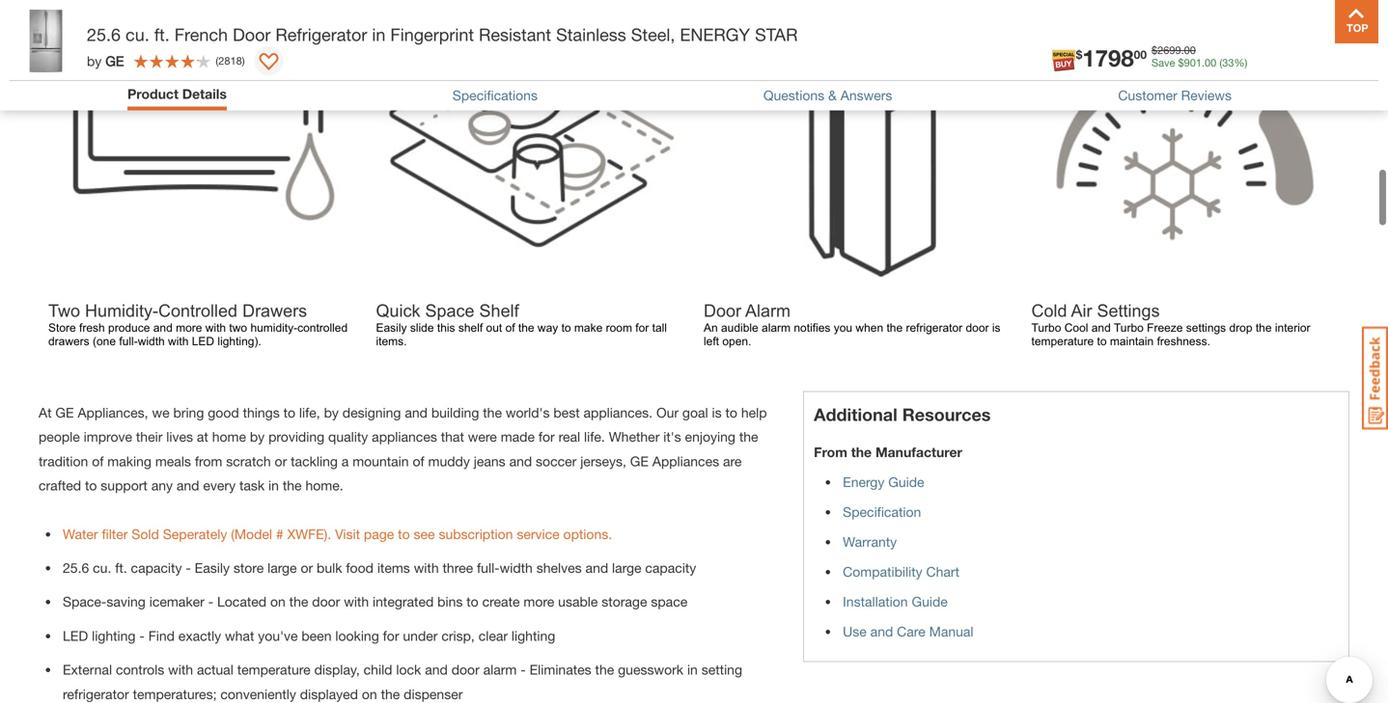 Task type: vqa. For each thing, say whether or not it's contained in the screenshot.
1st Of from the right
yes



Task type: locate. For each thing, give the bounding box(es) containing it.
0 horizontal spatial (
[[216, 55, 218, 67]]

25.6 down water at bottom
[[63, 560, 89, 576]]

1 horizontal spatial on
[[362, 687, 377, 703]]

1 vertical spatial ge
[[55, 405, 74, 421]]

and right use
[[871, 624, 893, 640]]

or down providing
[[275, 454, 287, 470]]

a
[[342, 454, 349, 470]]

their
[[136, 429, 163, 445]]

lighting down more
[[512, 628, 555, 644]]

1 vertical spatial door
[[452, 662, 480, 678]]

. right save
[[1181, 44, 1184, 57]]

1 vertical spatial on
[[362, 687, 377, 703]]

in inside at ge appliances, we bring good things to life, by designing and building the world's best appliances. our goal is to help people improve their lives at home by providing quality appliances that were made for real life. whether it's enjoying the tradition of making meals from scratch or tackling a mountain of muddy jeans and soccer jerseys, ge appliances are crafted to support any and every task in the home.
[[268, 478, 279, 494]]

support
[[101, 478, 148, 494]]

0 horizontal spatial of
[[92, 454, 104, 470]]

lighting
[[92, 628, 136, 644], [512, 628, 555, 644]]

1 horizontal spatial cu.
[[126, 24, 149, 45]]

display,
[[314, 662, 360, 678]]

25.6 up by ge
[[87, 24, 121, 45]]

to right crafted
[[85, 478, 97, 494]]

in left setting
[[687, 662, 698, 678]]

1 vertical spatial in
[[268, 478, 279, 494]]

visit
[[335, 527, 360, 542]]

2 horizontal spatial with
[[414, 560, 439, 576]]

scratch
[[226, 454, 271, 470]]

1 horizontal spatial by
[[250, 429, 265, 445]]

to left see at the left of the page
[[398, 527, 410, 542]]

product image image
[[14, 10, 77, 72]]

2 horizontal spatial ge
[[630, 454, 649, 470]]

( left ) on the top of the page
[[216, 55, 218, 67]]

additional
[[814, 405, 898, 425]]

specifications button
[[453, 88, 538, 103], [453, 88, 538, 103]]

0 vertical spatial by
[[87, 53, 102, 69]]

product details
[[127, 86, 227, 102]]

to
[[283, 405, 295, 421], [726, 405, 738, 421], [85, 478, 97, 494], [398, 527, 410, 542], [467, 594, 479, 610]]

with up temperatures;
[[168, 662, 193, 678]]

installation
[[843, 594, 908, 610]]

0 vertical spatial cu.
[[126, 24, 149, 45]]

1 horizontal spatial (
[[1220, 57, 1223, 69]]

in left fingerprint
[[372, 24, 386, 45]]

temperature
[[237, 662, 311, 678]]

resources
[[903, 405, 991, 425]]

$ 1798 00
[[1076, 44, 1147, 72]]

icemaker
[[149, 594, 204, 610]]

2 of from the left
[[413, 454, 424, 470]]

large up storage
[[612, 560, 642, 576]]

0 vertical spatial for
[[539, 429, 555, 445]]

(
[[216, 55, 218, 67], [1220, 57, 1223, 69]]

0 vertical spatial ft.
[[154, 24, 170, 45]]

improve
[[84, 429, 132, 445]]

life.
[[584, 429, 605, 445]]

of
[[92, 454, 104, 470], [413, 454, 424, 470]]

is
[[712, 405, 722, 421]]

for left real at the bottom of page
[[539, 429, 555, 445]]

0 horizontal spatial ge
[[55, 405, 74, 421]]

questions & answers
[[764, 88, 893, 103]]

1 horizontal spatial with
[[344, 594, 369, 610]]

1 capacity from the left
[[131, 560, 182, 576]]

2 vertical spatial ge
[[630, 454, 649, 470]]

door left alarm
[[452, 662, 480, 678]]

2 horizontal spatial 00
[[1205, 57, 1217, 69]]

- left easily
[[186, 560, 191, 576]]

you've
[[258, 628, 298, 644]]

and up dispenser
[[425, 662, 448, 678]]

the down the child
[[381, 687, 400, 703]]

1 horizontal spatial lighting
[[512, 628, 555, 644]]

2 vertical spatial by
[[250, 429, 265, 445]]

0 horizontal spatial in
[[268, 478, 279, 494]]

$ for 2699
[[1152, 44, 1158, 57]]

0 horizontal spatial lighting
[[92, 628, 136, 644]]

00 left save
[[1134, 48, 1147, 61]]

door
[[312, 594, 340, 610], [452, 662, 480, 678]]

1 lighting from the left
[[92, 628, 136, 644]]

refrigerator
[[63, 687, 129, 703]]

questions & answers button
[[764, 88, 893, 103], [764, 88, 893, 103]]

1 horizontal spatial door
[[452, 662, 480, 678]]

0 vertical spatial with
[[414, 560, 439, 576]]

00
[[1184, 44, 1196, 57], [1134, 48, 1147, 61], [1205, 57, 1217, 69]]

1 vertical spatial guide
[[912, 594, 948, 610]]

by right product image
[[87, 53, 102, 69]]

or
[[275, 454, 287, 470], [301, 560, 313, 576]]

and down made
[[509, 454, 532, 470]]

1 vertical spatial by
[[324, 405, 339, 421]]

- left find
[[139, 628, 145, 644]]

the
[[483, 405, 502, 421], [739, 429, 758, 445], [851, 445, 872, 461], [283, 478, 302, 494], [289, 594, 308, 610], [595, 662, 614, 678], [381, 687, 400, 703]]

1 horizontal spatial ft.
[[154, 24, 170, 45]]

1 vertical spatial cu.
[[93, 560, 111, 576]]

save
[[1152, 57, 1176, 69]]

ft. up saving
[[115, 560, 127, 576]]

0 horizontal spatial .
[[1181, 44, 1184, 57]]

0 vertical spatial ge
[[105, 53, 124, 69]]

options.
[[563, 527, 612, 542]]

at
[[39, 405, 52, 421]]

appliances
[[653, 454, 719, 470]]

1 horizontal spatial of
[[413, 454, 424, 470]]

0 vertical spatial on
[[270, 594, 286, 610]]

and
[[405, 405, 428, 421], [509, 454, 532, 470], [177, 478, 199, 494], [586, 560, 608, 576], [871, 624, 893, 640], [425, 662, 448, 678]]

ft. for capacity
[[115, 560, 127, 576]]

- right alarm
[[521, 662, 526, 678]]

and down options.
[[586, 560, 608, 576]]

of down improve
[[92, 454, 104, 470]]

enjoying
[[685, 429, 736, 445]]

cu. for french
[[126, 24, 149, 45]]

shelves
[[537, 560, 582, 576]]

by right life, in the bottom left of the page
[[324, 405, 339, 421]]

setting
[[702, 662, 743, 678]]

2 vertical spatial in
[[687, 662, 698, 678]]

0 vertical spatial or
[[275, 454, 287, 470]]

$
[[1152, 44, 1158, 57], [1076, 48, 1083, 61], [1178, 57, 1184, 69]]

ge for at
[[55, 405, 74, 421]]

three
[[443, 560, 473, 576]]

( 2818 )
[[216, 55, 245, 67]]

jeans
[[474, 454, 506, 470]]

cu. for capacity
[[93, 560, 111, 576]]

capacity down sold
[[131, 560, 182, 576]]

water filter sold seperately (model # xwfe). visit page to see subscription service options.
[[63, 527, 612, 542]]

ge right the at
[[55, 405, 74, 421]]

the down help
[[739, 429, 758, 445]]

and inside 'external controls with actual temperature display, child lock and door alarm - eliminates the guesswork in setting refrigerator temperatures; conveniently displayed on the dispenser'
[[425, 662, 448, 678]]

task
[[239, 478, 265, 494]]

1 horizontal spatial .
[[1202, 57, 1205, 69]]

.
[[1181, 44, 1184, 57], [1202, 57, 1205, 69]]

1 horizontal spatial or
[[301, 560, 313, 576]]

$ left save
[[1076, 48, 1083, 61]]

901
[[1184, 57, 1202, 69]]

specification link
[[843, 505, 921, 520]]

$ inside $ 1798 00
[[1076, 48, 1083, 61]]

$ right save
[[1178, 57, 1184, 69]]

guide down chart
[[912, 594, 948, 610]]

that
[[441, 429, 464, 445]]

0 vertical spatial guide
[[889, 475, 925, 491]]

1 vertical spatial ft.
[[115, 560, 127, 576]]

(model
[[231, 527, 272, 542]]

sold
[[132, 527, 159, 542]]

home
[[212, 429, 246, 445]]

1 vertical spatial with
[[344, 594, 369, 610]]

0 horizontal spatial or
[[275, 454, 287, 470]]

. left 33
[[1202, 57, 1205, 69]]

in right task
[[268, 478, 279, 494]]

1 horizontal spatial capacity
[[645, 560, 696, 576]]

ge down whether
[[630, 454, 649, 470]]

or inside at ge appliances, we bring good things to life, by designing and building the world's best appliances. our goal is to help people improve their lives at home by providing quality appliances that were made for real life. whether it's enjoying the tradition of making meals from scratch or tackling a mountain of muddy jeans and soccer jerseys, ge appliances are crafted to support any and every task in the home.
[[275, 454, 287, 470]]

0 horizontal spatial for
[[383, 628, 399, 644]]

warranty link
[[843, 534, 897, 550]]

cu.
[[126, 24, 149, 45], [93, 560, 111, 576]]

located
[[217, 594, 267, 610]]

-
[[186, 560, 191, 576], [208, 594, 213, 610], [139, 628, 145, 644], [521, 662, 526, 678]]

0 horizontal spatial $
[[1076, 48, 1083, 61]]

00 left 33
[[1205, 57, 1217, 69]]

1 horizontal spatial ge
[[105, 53, 124, 69]]

the right eliminates
[[595, 662, 614, 678]]

of down "appliances" on the left
[[413, 454, 424, 470]]

1 horizontal spatial for
[[539, 429, 555, 445]]

guide down manufacturer
[[889, 475, 925, 491]]

for
[[539, 429, 555, 445], [383, 628, 399, 644]]

0 horizontal spatial large
[[268, 560, 297, 576]]

1 horizontal spatial large
[[612, 560, 642, 576]]

by
[[87, 53, 102, 69], [324, 405, 339, 421], [250, 429, 265, 445]]

with up looking
[[344, 594, 369, 610]]

00 right 2699
[[1184, 44, 1196, 57]]

cu. down "filter"
[[93, 560, 111, 576]]

1 horizontal spatial $
[[1152, 44, 1158, 57]]

or left bulk at the left of the page
[[301, 560, 313, 576]]

were
[[468, 429, 497, 445]]

0 horizontal spatial 00
[[1134, 48, 1147, 61]]

from
[[814, 445, 848, 461]]

0 horizontal spatial ft.
[[115, 560, 127, 576]]

0 vertical spatial door
[[312, 594, 340, 610]]

service
[[517, 527, 560, 542]]

$ left 901
[[1152, 44, 1158, 57]]

0 horizontal spatial capacity
[[131, 560, 182, 576]]

1 horizontal spatial 00
[[1184, 44, 1196, 57]]

external
[[63, 662, 112, 678]]

capacity up space
[[645, 560, 696, 576]]

ft. for french
[[154, 24, 170, 45]]

0 horizontal spatial cu.
[[93, 560, 111, 576]]

0 vertical spatial 25.6
[[87, 24, 121, 45]]

chart
[[926, 564, 960, 580]]

bulk
[[317, 560, 342, 576]]

bins
[[438, 594, 463, 610]]

energy guide link
[[843, 475, 925, 491]]

ft. left french at top
[[154, 24, 170, 45]]

door down bulk at the left of the page
[[312, 594, 340, 610]]

by down things
[[250, 429, 265, 445]]

1 vertical spatial 25.6
[[63, 560, 89, 576]]

1 horizontal spatial in
[[372, 24, 386, 45]]

0 horizontal spatial with
[[168, 662, 193, 678]]

integrated
[[373, 594, 434, 610]]

actual
[[197, 662, 233, 678]]

2 vertical spatial with
[[168, 662, 193, 678]]

temperatures;
[[133, 687, 217, 703]]

guesswork
[[618, 662, 684, 678]]

on up you've
[[270, 594, 286, 610]]

0 horizontal spatial by
[[87, 53, 102, 69]]

on
[[270, 594, 286, 610], [362, 687, 377, 703]]

lighting down saving
[[92, 628, 136, 644]]

with inside 'external controls with actual temperature display, child lock and door alarm - eliminates the guesswork in setting refrigerator temperatures; conveniently displayed on the dispenser'
[[168, 662, 193, 678]]

to right bins on the bottom left of page
[[467, 594, 479, 610]]

2 horizontal spatial in
[[687, 662, 698, 678]]

with left three
[[414, 560, 439, 576]]

guide for energy guide
[[889, 475, 925, 491]]

find
[[148, 628, 175, 644]]

0 vertical spatial in
[[372, 24, 386, 45]]

appliances
[[372, 429, 437, 445]]

large right store
[[268, 560, 297, 576]]

for left under
[[383, 628, 399, 644]]

ge right product image
[[105, 53, 124, 69]]

cu. up the product
[[126, 24, 149, 45]]

( left '%)'
[[1220, 57, 1223, 69]]

led lighting - find exactly what you've been looking for under crisp, clear lighting
[[63, 628, 555, 644]]

on down the child
[[362, 687, 377, 703]]

space
[[651, 594, 688, 610]]



Task type: describe. For each thing, give the bounding box(es) containing it.
manual
[[929, 624, 974, 640]]

providing
[[268, 429, 325, 445]]

answers
[[841, 88, 893, 103]]

displayed
[[300, 687, 358, 703]]

by ge
[[87, 53, 124, 69]]

xwfe).
[[287, 527, 331, 542]]

resistant
[[479, 24, 551, 45]]

manufacturer
[[876, 445, 963, 461]]

filter
[[102, 527, 128, 542]]

at
[[197, 429, 208, 445]]

guide for installation guide
[[912, 594, 948, 610]]

1 of from the left
[[92, 454, 104, 470]]

steel,
[[631, 24, 675, 45]]

eliminates
[[530, 662, 592, 678]]

- left located
[[208, 594, 213, 610]]

real
[[559, 429, 580, 445]]

compatibility chart
[[843, 564, 960, 580]]

whether
[[609, 429, 660, 445]]

energy
[[680, 24, 750, 45]]

in inside 'external controls with actual temperature display, child lock and door alarm - eliminates the guesswork in setting refrigerator temperatures; conveniently displayed on the dispenser'
[[687, 662, 698, 678]]

00 inside $ 1798 00
[[1134, 48, 1147, 61]]

appliances,
[[78, 405, 148, 421]]

2 lighting from the left
[[512, 628, 555, 644]]

items
[[377, 560, 410, 576]]

appliances.
[[584, 405, 653, 421]]

led
[[63, 628, 88, 644]]

every
[[203, 478, 236, 494]]

people
[[39, 429, 80, 445]]

25.6 for 25.6 cu. ft. french door refrigerator in fingerprint resistant stainless steel, energy star
[[87, 24, 121, 45]]

1798
[[1083, 44, 1134, 72]]

life,
[[299, 405, 320, 421]]

0 horizontal spatial door
[[312, 594, 340, 610]]

energy guide
[[843, 475, 925, 491]]

are
[[723, 454, 742, 470]]

goal
[[683, 405, 708, 421]]

2 horizontal spatial by
[[324, 405, 339, 421]]

store
[[234, 560, 264, 576]]

for inside at ge appliances, we bring good things to life, by designing and building the world's best appliances. our goal is to help people improve their lives at home by providing quality appliances that were made for real life. whether it's enjoying the tradition of making meals from scratch or tackling a mountain of muddy jeans and soccer jerseys, ge appliances are crafted to support any and every task in the home.
[[539, 429, 555, 445]]

bring
[[173, 405, 204, 421]]

storage
[[602, 594, 647, 610]]

use and care manual link
[[843, 624, 974, 640]]

any
[[151, 478, 173, 494]]

it's
[[664, 429, 681, 445]]

and right any
[[177, 478, 199, 494]]

conveniently
[[220, 687, 296, 703]]

made
[[501, 429, 535, 445]]

2 capacity from the left
[[645, 560, 696, 576]]

from the manufacturer
[[814, 445, 963, 461]]

2 large from the left
[[612, 560, 642, 576]]

what
[[225, 628, 254, 644]]

under
[[403, 628, 438, 644]]

use
[[843, 624, 867, 640]]

%)
[[1234, 57, 1248, 69]]

lock
[[396, 662, 421, 678]]

$ for 1798
[[1076, 48, 1083, 61]]

fingerprint
[[390, 24, 474, 45]]

usable
[[558, 594, 598, 610]]

the up energy
[[851, 445, 872, 461]]

stainless
[[556, 24, 626, 45]]

to right is
[[726, 405, 738, 421]]

25.6 for 25.6 cu. ft. capacity - easily store large or bulk food items with three full-width shelves and large capacity
[[63, 560, 89, 576]]

designing
[[343, 405, 401, 421]]

food
[[346, 560, 374, 576]]

subscription
[[439, 527, 513, 542]]

full-
[[477, 560, 500, 576]]

specification
[[843, 505, 921, 520]]

best
[[554, 405, 580, 421]]

world's
[[506, 405, 550, 421]]

making
[[107, 454, 152, 470]]

customer reviews
[[1118, 88, 1232, 103]]

the left home.
[[283, 478, 302, 494]]

the up led lighting - find exactly what you've been looking for under crisp, clear lighting
[[289, 594, 308, 610]]

)
[[242, 55, 245, 67]]

$ 2699 . 00 save $ 901 . 00 ( 33 %)
[[1152, 44, 1248, 69]]

specifications
[[453, 88, 538, 103]]

lives
[[166, 429, 193, 445]]

installation guide link
[[843, 594, 948, 610]]

been
[[302, 628, 332, 644]]

customer
[[1118, 88, 1178, 103]]

water filter sold seperately (model # xwfe). visit page to see subscription service options. link
[[63, 527, 612, 542]]

clear
[[479, 628, 508, 644]]

jerseys,
[[581, 454, 627, 470]]

looking
[[335, 628, 379, 644]]

0 horizontal spatial on
[[270, 594, 286, 610]]

#
[[276, 527, 284, 542]]

crisp,
[[442, 628, 475, 644]]

ge for by
[[105, 53, 124, 69]]

easily
[[195, 560, 230, 576]]

2 horizontal spatial $
[[1178, 57, 1184, 69]]

and up "appliances" on the left
[[405, 405, 428, 421]]

1 vertical spatial or
[[301, 560, 313, 576]]

- inside 'external controls with actual temperature display, child lock and door alarm - eliminates the guesswork in setting refrigerator temperatures; conveniently displayed on the dispenser'
[[521, 662, 526, 678]]

on inside 'external controls with actual temperature display, child lock and door alarm - eliminates the guesswork in setting refrigerator temperatures; conveniently displayed on the dispenser'
[[362, 687, 377, 703]]

meals
[[155, 454, 191, 470]]

details
[[182, 86, 227, 102]]

the up were
[[483, 405, 502, 421]]

controls
[[116, 662, 164, 678]]

to left life, in the bottom left of the page
[[283, 405, 295, 421]]

( inside $ 2699 . 00 save $ 901 . 00 ( 33 %)
[[1220, 57, 1223, 69]]

1 large from the left
[[268, 560, 297, 576]]

door
[[233, 24, 271, 45]]

door inside 'external controls with actual temperature display, child lock and door alarm - eliminates the guesswork in setting refrigerator temperatures; conveniently displayed on the dispenser'
[[452, 662, 480, 678]]

1 vertical spatial for
[[383, 628, 399, 644]]

space-saving icemaker - located on the door with integrated bins to create more usable storage space
[[63, 594, 688, 610]]

display image
[[259, 53, 279, 72]]

our
[[657, 405, 679, 421]]

installation guide
[[843, 594, 948, 610]]

things
[[243, 405, 280, 421]]

water
[[63, 527, 98, 542]]

at ge appliances, we bring good things to life, by designing and building the world's best appliances. our goal is to help people improve their lives at home by providing quality appliances that were made for real life. whether it's enjoying the tradition of making meals from scratch or tackling a mountain of muddy jeans and soccer jerseys, ge appliances are crafted to support any and every task in the home.
[[39, 405, 767, 494]]

compatibility chart link
[[843, 564, 960, 580]]

feedback link image
[[1362, 326, 1388, 431]]

questions
[[764, 88, 825, 103]]



